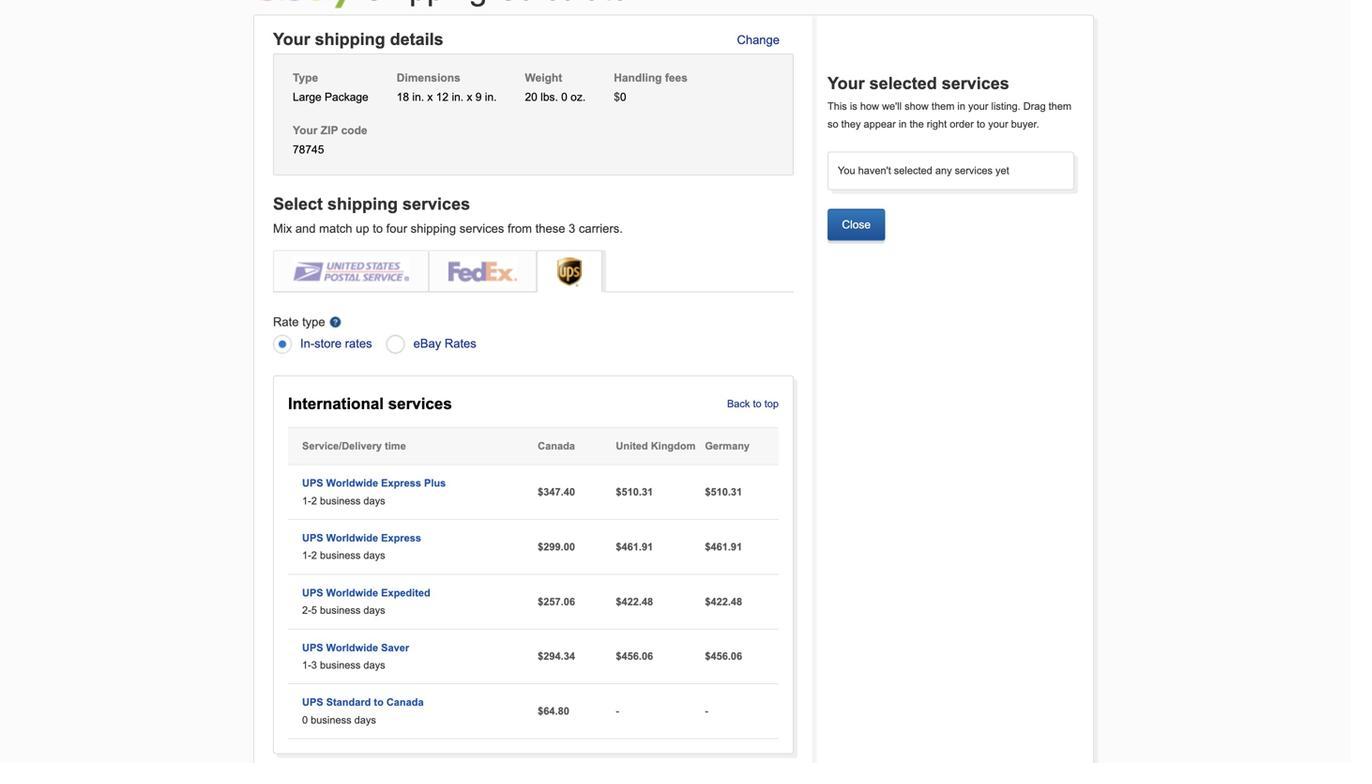 Task type: locate. For each thing, give the bounding box(es) containing it.
you haven't selected any services yet
[[838, 165, 1010, 177]]

canada down saver
[[387, 697, 424, 708]]

to
[[977, 118, 986, 130], [373, 221, 383, 235], [753, 398, 762, 410], [374, 697, 384, 708]]

1 them from the left
[[932, 101, 955, 112]]

days down saver
[[364, 659, 385, 671]]

press enter to select ups worldwide express plus list item
[[288, 465, 779, 520]]

0 for $
[[620, 91, 627, 103]]

type
[[293, 72, 318, 84]]

worldwide
[[326, 477, 378, 489], [326, 532, 378, 544], [326, 587, 378, 599], [326, 642, 378, 654]]

press enter to select ups standard to canada list item
[[288, 684, 779, 739]]

your inside your selected services this is how we'll show them in your listing. drag them so they appear in the right order to your buyer.
[[828, 74, 865, 93]]

express left plus
[[381, 477, 421, 489]]

ups for 5
[[302, 587, 323, 599]]

option group
[[273, 333, 794, 357]]

ebay
[[414, 337, 441, 351]]

1 vertical spatial express
[[381, 532, 421, 544]]

1 horizontal spatial -
[[705, 705, 709, 717]]

ebay rates link
[[414, 333, 477, 354]]

your inside your zip code 78745
[[293, 124, 318, 137]]

3 right these
[[569, 221, 576, 235]]

canada
[[538, 440, 575, 452], [387, 697, 424, 708]]

right
[[927, 118, 947, 130]]

your for your shipping details
[[273, 30, 310, 49]]

so
[[828, 118, 839, 130]]

$422.48
[[616, 596, 653, 608], [705, 596, 743, 608]]

select shipping services mix and match up to four shipping services from these 3 carriers.
[[273, 194, 623, 235]]

services
[[942, 74, 1010, 93], [955, 165, 993, 177], [403, 194, 470, 213], [460, 221, 504, 235], [388, 395, 452, 413]]

business inside ups worldwide expedited 2-5 business days
[[320, 605, 361, 616]]

international services
[[288, 395, 452, 413]]

ups inside ups worldwide express 1-2 business days
[[302, 532, 323, 544]]

2 vertical spatial your
[[293, 124, 318, 137]]

international
[[288, 395, 384, 413]]

0 vertical spatial express
[[381, 477, 421, 489]]

days
[[364, 495, 385, 507], [364, 550, 385, 561], [364, 605, 385, 616], [364, 659, 385, 671], [354, 714, 376, 726]]

business inside ups worldwide express plus 1-2 business days
[[320, 495, 361, 507]]

1 horizontal spatial 0
[[561, 91, 568, 103]]

your
[[969, 101, 989, 112], [988, 118, 1009, 130]]

1 horizontal spatial $461.91
[[705, 541, 743, 553]]

ebay rates
[[414, 337, 477, 351]]

3 1- from the top
[[302, 659, 311, 671]]

press enter to select ups worldwide expedited list item
[[288, 575, 779, 630]]

weight
[[525, 72, 562, 84]]

kingdom
[[651, 440, 696, 452]]

0 vertical spatial your
[[273, 30, 310, 49]]

1 vertical spatial 3
[[311, 659, 317, 671]]

your for your zip code 78745
[[293, 124, 318, 137]]

1 horizontal spatial $456.06
[[705, 651, 743, 662]]

0 horizontal spatial in
[[899, 118, 907, 130]]

3
[[569, 221, 576, 235], [311, 659, 317, 671]]

plus
[[424, 477, 446, 489]]

to right order
[[977, 118, 986, 130]]

code
[[341, 124, 368, 137]]

change
[[737, 33, 780, 47]]

2 1- from the top
[[302, 550, 311, 561]]

1- for ups worldwide saver 1-3 business days
[[302, 659, 311, 671]]

0 horizontal spatial in.
[[412, 91, 424, 103]]

x left 12
[[427, 91, 433, 103]]

1 vertical spatial 2
[[311, 550, 317, 561]]

days for saver
[[364, 659, 385, 671]]

your for your selected services this is how we'll show them in your listing. drag them so they appear in the right order to your buyer.
[[828, 74, 865, 93]]

ups inside ups worldwide expedited 2-5 business days
[[302, 587, 323, 599]]

1 horizontal spatial in.
[[452, 91, 464, 103]]

0 for lbs.
[[561, 91, 568, 103]]

business for ups worldwide saver
[[320, 659, 361, 671]]

0 vertical spatial selected
[[870, 74, 937, 93]]

2
[[311, 495, 317, 507], [311, 550, 317, 561]]

1 - from the left
[[616, 705, 620, 717]]

handling fees $ 0
[[614, 72, 688, 103]]

0 horizontal spatial $456.06
[[616, 651, 653, 662]]

0 vertical spatial in
[[958, 101, 966, 112]]

ups worldwide saver 1-3 business days
[[302, 642, 409, 671]]

5 ups from the top
[[302, 697, 323, 708]]

your up is
[[828, 74, 865, 93]]

your down ebay logo
[[273, 30, 310, 49]]

in. right 9
[[485, 91, 497, 103]]

days inside ups standard to canada 0 business days
[[354, 714, 376, 726]]

2 vertical spatial 1-
[[302, 659, 311, 671]]

worldwide inside ups worldwide expedited 2-5 business days
[[326, 587, 378, 599]]

business inside ups worldwide express 1-2 business days
[[320, 550, 361, 561]]

standard
[[326, 697, 371, 708]]

express for business
[[381, 477, 421, 489]]

$64.80
[[538, 705, 570, 717]]

2 horizontal spatial in.
[[485, 91, 497, 103]]

2 worldwide from the top
[[326, 532, 378, 544]]

them
[[932, 101, 955, 112], [1049, 101, 1072, 112]]

worldwide for 3
[[326, 642, 378, 654]]

4 worldwide from the top
[[326, 642, 378, 654]]

store
[[315, 337, 342, 351]]

1- up 2-
[[302, 550, 311, 561]]

days inside ups worldwide express 1-2 business days
[[364, 550, 385, 561]]

1 vertical spatial canada
[[387, 697, 424, 708]]

$510.31
[[616, 486, 653, 498], [705, 486, 743, 498]]

shipping right 'four'
[[411, 221, 456, 235]]

rate type
[[273, 315, 325, 329]]

1 vertical spatial shipping
[[328, 194, 398, 213]]

0 horizontal spatial -
[[616, 705, 620, 717]]

0 horizontal spatial $422.48
[[616, 596, 653, 608]]

business inside ups worldwide saver 1-3 business days
[[320, 659, 361, 671]]

days down standard
[[354, 714, 376, 726]]

2 down service/delivery
[[311, 495, 317, 507]]

0 horizontal spatial x
[[427, 91, 433, 103]]

details
[[390, 30, 444, 49]]

to inside ups standard to canada 0 business days
[[374, 697, 384, 708]]

selected up we'll on the right top of page
[[870, 74, 937, 93]]

3 ups from the top
[[302, 587, 323, 599]]

x left 9
[[467, 91, 473, 103]]

0 vertical spatial canada
[[538, 440, 575, 452]]

selected
[[870, 74, 937, 93], [894, 165, 933, 177]]

1 vertical spatial your
[[828, 74, 865, 93]]

$461.91
[[616, 541, 653, 553], [705, 541, 743, 553]]

to right the up
[[373, 221, 383, 235]]

your down listing.
[[988, 118, 1009, 130]]

canada up $347.40 on the bottom of page
[[538, 440, 575, 452]]

in left the
[[899, 118, 907, 130]]

0 down handling
[[620, 91, 627, 103]]

2 $461.91 from the left
[[705, 541, 743, 553]]

x
[[427, 91, 433, 103], [467, 91, 473, 103]]

3 down the 5
[[311, 659, 317, 671]]

your up 78745
[[293, 124, 318, 137]]

in. right 12
[[452, 91, 464, 103]]

services left the from on the left
[[460, 221, 504, 235]]

lbs.
[[541, 91, 558, 103]]

$299.00
[[538, 541, 575, 553]]

ups inside ups standard to canada 0 business days
[[302, 697, 323, 708]]

2 - from the left
[[705, 705, 709, 717]]

1 worldwide from the top
[[326, 477, 378, 489]]

$510.31 down 'germany'
[[705, 486, 743, 498]]

days inside ups worldwide express plus 1-2 business days
[[364, 495, 385, 507]]

them right drag at the top right of the page
[[1049, 101, 1072, 112]]

ups worldwide express plus 1-2 business days
[[302, 477, 446, 507]]

1 horizontal spatial $510.31
[[705, 486, 743, 498]]

they
[[842, 118, 861, 130]]

9
[[476, 91, 482, 103]]

ups
[[302, 477, 323, 489], [302, 532, 323, 544], [302, 587, 323, 599], [302, 642, 323, 654], [302, 697, 323, 708]]

four
[[386, 221, 407, 235]]

press enter to select ups worldwide saver list item
[[288, 630, 779, 684]]

back to top
[[727, 398, 779, 410]]

in up order
[[958, 101, 966, 112]]

1 2 from the top
[[311, 495, 317, 507]]

shipping up type large package
[[315, 30, 385, 49]]

selected inside your selected services this is how we'll show them in your listing. drag them so they appear in the right order to your buyer.
[[870, 74, 937, 93]]

days up ups worldwide expedited 2-5 business days
[[364, 550, 385, 561]]

1 horizontal spatial x
[[467, 91, 473, 103]]

ups inside ups worldwide saver 1-3 business days
[[302, 642, 323, 654]]

them up right
[[932, 101, 955, 112]]

worldwide left saver
[[326, 642, 378, 654]]

0 horizontal spatial 0
[[302, 714, 308, 726]]

express inside ups worldwide express plus 1-2 business days
[[381, 477, 421, 489]]

services left yet
[[955, 165, 993, 177]]

to inside select shipping services mix and match up to four shipping services from these 3 carriers.
[[373, 221, 383, 235]]

3 inside select shipping services mix and match up to four shipping services from these 3 carriers.
[[569, 221, 576, 235]]

days inside ups worldwide saver 1-3 business days
[[364, 659, 385, 671]]

selected left any
[[894, 165, 933, 177]]

$347.40
[[538, 486, 575, 498]]

1- inside ups worldwide express 1-2 business days
[[302, 550, 311, 561]]

0 inside weight 20 lbs. 0 oz.
[[561, 91, 568, 103]]

0 vertical spatial 3
[[569, 221, 576, 235]]

0 horizontal spatial 3
[[311, 659, 317, 671]]

2 up the 5
[[311, 550, 317, 561]]

1-
[[302, 495, 311, 507], [302, 550, 311, 561], [302, 659, 311, 671]]

to right standard
[[374, 697, 384, 708]]

press enter to select ups worldwide express list item
[[288, 520, 779, 575]]

0 inside ups standard to canada 0 business days
[[302, 714, 308, 726]]

business for ups worldwide expedited
[[320, 605, 361, 616]]

express
[[381, 477, 421, 489], [381, 532, 421, 544]]

time
[[385, 440, 406, 452]]

0 horizontal spatial $510.31
[[616, 486, 653, 498]]

business down standard
[[311, 714, 352, 726]]

3 in. from the left
[[485, 91, 497, 103]]

$
[[614, 91, 620, 103]]

business up ups worldwide express 1-2 business days
[[320, 495, 361, 507]]

express down ups worldwide express plus 1-2 business days at the bottom left of page
[[381, 532, 421, 544]]

days for expedited
[[364, 605, 385, 616]]

in. right 18
[[412, 91, 424, 103]]

express inside ups worldwide express 1-2 business days
[[381, 532, 421, 544]]

4 ups from the top
[[302, 642, 323, 654]]

days down expedited
[[364, 605, 385, 616]]

zip
[[321, 124, 338, 137]]

worldwide down ups worldwide express 1-2 business days
[[326, 587, 378, 599]]

any
[[936, 165, 952, 177]]

business right the 5
[[320, 605, 361, 616]]

0 horizontal spatial $461.91
[[616, 541, 653, 553]]

0 horizontal spatial canada
[[387, 697, 424, 708]]

1 ups from the top
[[302, 477, 323, 489]]

service/delivery time
[[302, 440, 406, 452]]

select
[[273, 194, 323, 213]]

20
[[525, 91, 538, 103]]

1 horizontal spatial $422.48
[[705, 596, 743, 608]]

0 inside the handling fees $ 0
[[620, 91, 627, 103]]

In-store rates radio
[[273, 333, 296, 356]]

0 left oz.
[[561, 91, 568, 103]]

2 inside ups worldwide express 1-2 business days
[[311, 550, 317, 561]]

1- down 2-
[[302, 659, 311, 671]]

worldwide down service/delivery time
[[326, 477, 378, 489]]

rate
[[273, 315, 299, 329]]

0 vertical spatial 1-
[[302, 495, 311, 507]]

$510.31 down united
[[616, 486, 653, 498]]

ups for 1-
[[302, 477, 323, 489]]

business up ups worldwide expedited 2-5 business days
[[320, 550, 361, 561]]

1 horizontal spatial 3
[[569, 221, 576, 235]]

days up ups worldwide express 1-2 business days
[[364, 495, 385, 507]]

ups inside ups worldwide express plus 1-2 business days
[[302, 477, 323, 489]]

2 express from the top
[[381, 532, 421, 544]]

worldwide down ups worldwide express plus 1-2 business days at the bottom left of page
[[326, 532, 378, 544]]

18
[[397, 91, 409, 103]]

2 2 from the top
[[311, 550, 317, 561]]

services up listing.
[[942, 74, 1010, 93]]

0 horizontal spatial them
[[932, 101, 955, 112]]

1 vertical spatial in
[[899, 118, 907, 130]]

1 1- from the top
[[302, 495, 311, 507]]

worldwide inside ups worldwide express plus 1-2 business days
[[326, 477, 378, 489]]

0 vertical spatial 2
[[311, 495, 317, 507]]

your up order
[[969, 101, 989, 112]]

business inside ups standard to canada 0 business days
[[311, 714, 352, 726]]

2 horizontal spatial 0
[[620, 91, 627, 103]]

shipping up the up
[[328, 194, 398, 213]]

1 vertical spatial 1-
[[302, 550, 311, 561]]

1 express from the top
[[381, 477, 421, 489]]

1- down service/delivery
[[302, 495, 311, 507]]

1 horizontal spatial them
[[1049, 101, 1072, 112]]

worldwide inside ups worldwide saver 1-3 business days
[[326, 642, 378, 654]]

in-store rates link
[[300, 333, 372, 354]]

0 down ups worldwide saver 1-3 business days
[[302, 714, 308, 726]]

shipping for your
[[315, 30, 385, 49]]

2 ups from the top
[[302, 532, 323, 544]]

appear
[[864, 118, 896, 130]]

business up standard
[[320, 659, 361, 671]]

dimensions
[[397, 72, 461, 84]]

-
[[616, 705, 620, 717], [705, 705, 709, 717]]

worldwide for 1-
[[326, 477, 378, 489]]

0
[[561, 91, 568, 103], [620, 91, 627, 103], [302, 714, 308, 726]]

worldwide inside ups worldwide express 1-2 business days
[[326, 532, 378, 544]]

days inside ups worldwide expedited 2-5 business days
[[364, 605, 385, 616]]

services up 'four'
[[403, 194, 470, 213]]

1- inside ups worldwide saver 1-3 business days
[[302, 659, 311, 671]]

3 worldwide from the top
[[326, 587, 378, 599]]

$294.34
[[538, 651, 575, 662]]

you
[[838, 165, 856, 177]]

0 vertical spatial shipping
[[315, 30, 385, 49]]



Task type: vqa. For each thing, say whether or not it's contained in the screenshot.
eBay
yes



Task type: describe. For each thing, give the bounding box(es) containing it.
worldwide for 5
[[326, 587, 378, 599]]

change link
[[723, 25, 794, 55]]

2 them from the left
[[1049, 101, 1072, 112]]

this
[[828, 101, 847, 112]]

days for to
[[354, 714, 376, 726]]

1 $461.91 from the left
[[616, 541, 653, 553]]

0 vertical spatial your
[[969, 101, 989, 112]]

buyer.
[[1011, 118, 1040, 130]]

order
[[950, 118, 974, 130]]

your shipping details
[[273, 30, 444, 49]]

2 inside ups worldwide express plus 1-2 business days
[[311, 495, 317, 507]]

from
[[508, 221, 532, 235]]

how
[[861, 101, 879, 112]]

ups standard to canada 0 business days
[[302, 697, 424, 726]]

2 in. from the left
[[452, 91, 464, 103]]

type large package
[[293, 72, 369, 103]]

2 $456.06 from the left
[[705, 651, 743, 662]]

yet
[[996, 165, 1010, 177]]

business for ups standard to canada
[[311, 714, 352, 726]]

united kingdom germany
[[616, 440, 750, 452]]

2 x from the left
[[467, 91, 473, 103]]

option group containing in-store rates
[[273, 333, 794, 357]]

shipping for select
[[328, 194, 398, 213]]

2 $422.48 from the left
[[705, 596, 743, 608]]

your selected services this is how we'll show them in your listing. drag them so they appear in the right order to your buyer.
[[828, 74, 1072, 130]]

the
[[910, 118, 924, 130]]

close button
[[828, 209, 886, 241]]

1 horizontal spatial in
[[958, 101, 966, 112]]

2 $510.31 from the left
[[705, 486, 743, 498]]

5
[[311, 605, 317, 616]]

drag
[[1024, 101, 1046, 112]]

your zip code 78745
[[293, 124, 368, 156]]

1 $422.48 from the left
[[616, 596, 653, 608]]

rates
[[345, 337, 372, 351]]

3 inside ups worldwide saver 1-3 business days
[[311, 659, 317, 671]]

ups for 3
[[302, 642, 323, 654]]

large
[[293, 91, 322, 103]]

mix
[[273, 221, 292, 235]]

1 in. from the left
[[412, 91, 424, 103]]

listing.
[[992, 101, 1021, 112]]

germany
[[705, 440, 750, 452]]

1 $510.31 from the left
[[616, 486, 653, 498]]

international services link
[[288, 395, 452, 413]]

Online rates radio
[[386, 333, 409, 356]]

1- inside ups worldwide express plus 1-2 business days
[[302, 495, 311, 507]]

carriers.
[[579, 221, 623, 235]]

1 x from the left
[[427, 91, 433, 103]]

78745
[[293, 143, 324, 156]]

to inside your selected services this is how we'll show them in your listing. drag them so they appear in the right order to your buyer.
[[977, 118, 986, 130]]

show
[[905, 101, 929, 112]]

1 vertical spatial selected
[[894, 165, 933, 177]]

days for express
[[364, 550, 385, 561]]

12
[[436, 91, 449, 103]]

we'll
[[882, 101, 902, 112]]

top
[[765, 398, 779, 410]]

1 horizontal spatial canada
[[538, 440, 575, 452]]

in-store rates
[[300, 337, 372, 351]]

dimensions 18 in. x 12 in. x 9 in.
[[397, 72, 497, 103]]

rates
[[445, 337, 477, 351]]

expedited
[[381, 587, 431, 599]]

canada inside ups standard to canada 0 business days
[[387, 697, 424, 708]]

oz.
[[571, 91, 586, 103]]

handling
[[614, 72, 662, 84]]

united
[[616, 440, 648, 452]]

business for ups worldwide express
[[320, 550, 361, 561]]

$257.06
[[538, 596, 575, 608]]

package
[[325, 91, 369, 103]]

services up time
[[388, 395, 452, 413]]

service/delivery
[[302, 440, 382, 452]]

match
[[319, 221, 352, 235]]

1 vertical spatial your
[[988, 118, 1009, 130]]

close
[[842, 218, 871, 231]]

ups for 2
[[302, 532, 323, 544]]

express for days
[[381, 532, 421, 544]]

and
[[295, 221, 316, 235]]

ups worldwide express 1-2 business days
[[302, 532, 421, 561]]

fees
[[665, 72, 688, 84]]

1- for ups worldwide express 1-2 business days
[[302, 550, 311, 561]]

worldwide for 2
[[326, 532, 378, 544]]

services inside your selected services this is how we'll show them in your listing. drag them so they appear in the right order to your buyer.
[[942, 74, 1010, 93]]

1 $456.06 from the left
[[616, 651, 653, 662]]

these
[[536, 221, 565, 235]]

ups worldwide expedited 2-5 business days
[[302, 587, 431, 616]]

ebay logo image
[[253, 0, 357, 8]]

ups for 0
[[302, 697, 323, 708]]

is
[[850, 101, 858, 112]]

2-
[[302, 605, 311, 616]]

to left top
[[753, 398, 762, 410]]

in-
[[300, 337, 315, 351]]

type
[[302, 315, 325, 329]]

2 vertical spatial shipping
[[411, 221, 456, 235]]

haven't
[[858, 165, 891, 177]]

saver
[[381, 642, 409, 654]]

weight 20 lbs. 0 oz.
[[525, 72, 586, 103]]

back
[[727, 398, 750, 410]]

up
[[356, 221, 369, 235]]



